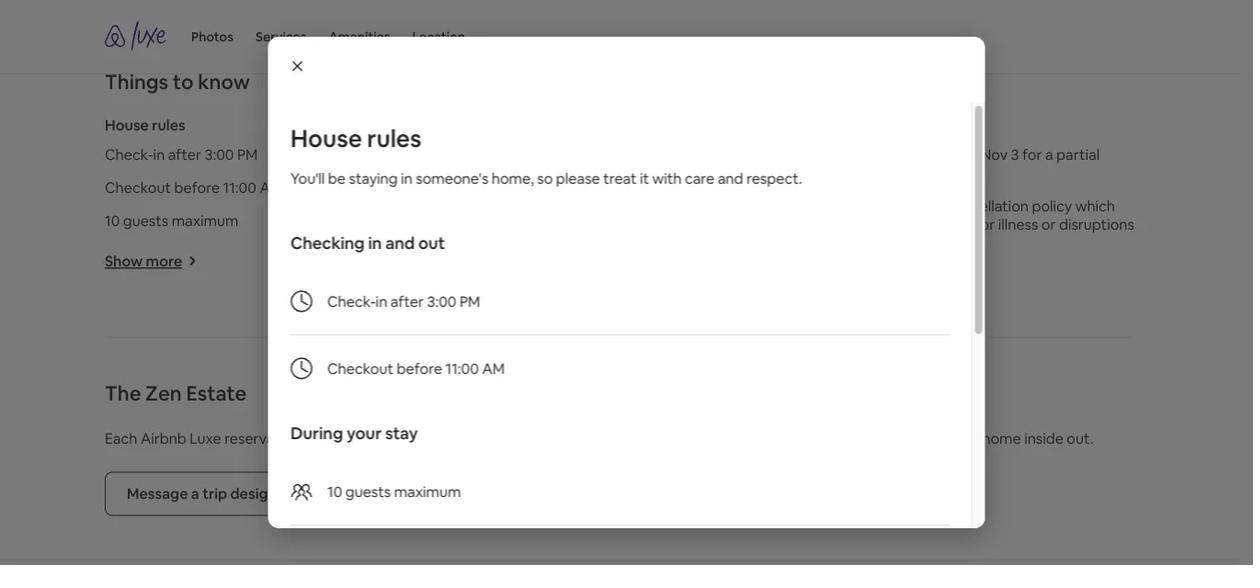 Task type: vqa. For each thing, say whether or not it's contained in the screenshot.
leftmost Check-in after 3:00 PM
yes



Task type: describe. For each thing, give the bounding box(es) containing it.
on
[[961, 145, 978, 164]]

check-in after 3:00 pm inside the house rules dialog
[[327, 292, 480, 311]]

your inside the house rules dialog
[[346, 423, 381, 445]]

0 vertical spatial checkout
[[105, 178, 171, 197]]

caused
[[801, 233, 850, 252]]

a inside cancel before check-in on nov 3 for a partial refund.
[[1046, 145, 1054, 164]]

even
[[853, 215, 885, 233]]

by
[[853, 233, 870, 252]]

cancellation
[[948, 196, 1029, 215]]

amenities button
[[329, 0, 390, 74]]

show more
[[105, 252, 182, 271]]

which
[[1076, 196, 1116, 215]]

please
[[556, 169, 600, 188]]

review the host's full cancellation policy which applies even if you cancel for illness or disruptions caused by covid-19.
[[801, 196, 1135, 252]]

luxe
[[190, 429, 221, 448]]

the
[[105, 381, 141, 407]]

each
[[105, 429, 137, 448]]

house rules dialog
[[268, 37, 986, 566]]

guests inside the house rules dialog
[[345, 482, 391, 501]]

covid-
[[873, 233, 925, 252]]

location button
[[412, 0, 465, 74]]

3:00 inside the house rules dialog
[[427, 292, 456, 311]]

location
[[412, 29, 465, 45]]

this
[[955, 429, 979, 448]]

home,
[[491, 169, 534, 188]]

show
[[105, 252, 143, 271]]

illness
[[999, 215, 1039, 233]]

1 horizontal spatial a
[[385, 429, 393, 448]]

things
[[105, 68, 168, 95]]

before inside cancel before check-in on nov 3 for a partial refund.
[[851, 145, 897, 164]]

am inside the house rules dialog
[[482, 359, 505, 378]]

the
[[853, 196, 876, 215]]

services button
[[256, 0, 307, 74]]

0 vertical spatial am
[[260, 178, 282, 197]]

if
[[888, 215, 897, 233]]

staying
[[349, 169, 397, 188]]

house for check-
[[105, 115, 149, 134]]

house rules for in
[[105, 115, 186, 134]]

cancel before check-in on nov 3 for a partial refund.
[[801, 145, 1100, 182]]

0 vertical spatial 10 guests maximum
[[105, 211, 239, 230]]

more
[[146, 252, 182, 271]]

zen
[[145, 381, 182, 407]]

for inside cancel before check-in on nov 3 for a partial refund.
[[1023, 145, 1043, 164]]

photos
[[191, 29, 234, 45]]

0 vertical spatial know
[[198, 68, 250, 95]]

cancel
[[801, 145, 848, 164]]

home
[[983, 429, 1022, 448]]

expert.
[[826, 429, 875, 448]]

checking
[[290, 233, 364, 254]]

services
[[256, 29, 307, 45]]

1 vertical spatial with
[[353, 429, 382, 448]]

applies
[[801, 215, 849, 233]]

planner,
[[627, 429, 680, 448]]

checking in and out
[[290, 233, 445, 254]]

no
[[453, 178, 472, 197]]

they
[[878, 429, 912, 448]]

amenities
[[329, 29, 390, 45]]

a inside button
[[191, 485, 199, 503]]

disruptions
[[1060, 215, 1135, 233]]

0 vertical spatial trip
[[600, 429, 624, 448]]

destination
[[747, 429, 823, 448]]

0 horizontal spatial guests
[[123, 211, 168, 230]]

house rules for be
[[290, 123, 421, 154]]

so
[[537, 169, 553, 188]]

partial
[[1057, 145, 1100, 164]]

0 vertical spatial after
[[168, 145, 201, 164]]

treat
[[603, 169, 636, 188]]

photos button
[[191, 0, 234, 74]]

10 inside the house rules dialog
[[327, 482, 342, 501]]

rules for staying
[[367, 123, 421, 154]]

you'll be staying in someone's home, so please treat it with care and respect.
[[290, 169, 802, 188]]

after inside the house rules dialog
[[390, 292, 423, 311]]

trip inside button
[[202, 485, 227, 503]]

comes
[[304, 429, 349, 448]]

or
[[1042, 215, 1056, 233]]

host's
[[879, 196, 921, 215]]

smoke
[[476, 178, 520, 197]]

refund.
[[801, 163, 850, 182]]



Task type: locate. For each thing, give the bounding box(es) containing it.
11:00
[[223, 178, 257, 197], [445, 359, 479, 378]]

message
[[127, 485, 188, 503]]

3:00 down out
[[427, 292, 456, 311]]

0 horizontal spatial after
[[168, 145, 201, 164]]

your
[[346, 423, 381, 445], [492, 429, 522, 448]]

11:00 left you'll
[[223, 178, 257, 197]]

airbnb
[[141, 429, 187, 448]]

1 vertical spatial know
[[915, 429, 952, 448]]

during
[[290, 423, 343, 445]]

after down out
[[390, 292, 423, 311]]

0 vertical spatial pm
[[237, 145, 258, 164]]

0 horizontal spatial rules
[[152, 115, 186, 134]]

1 horizontal spatial rules
[[367, 123, 421, 154]]

airbnb luxe image
[[105, 21, 169, 50]]

1 vertical spatial 10
[[327, 482, 342, 501]]

0 vertical spatial maximum
[[172, 211, 239, 230]]

out.
[[1067, 429, 1094, 448]]

0 vertical spatial guests
[[123, 211, 168, 230]]

in right staying
[[401, 169, 412, 188]]

check- down checking in and out in the top of the page
[[327, 292, 375, 311]]

it
[[640, 169, 649, 188]]

0 horizontal spatial your
[[346, 423, 381, 445]]

10 down comes
[[327, 482, 342, 501]]

trip left planner,
[[600, 429, 624, 448]]

1 horizontal spatial after
[[390, 292, 423, 311]]

trip
[[396, 429, 422, 448]]

maximum up more
[[172, 211, 239, 230]]

checkout up during your stay
[[327, 359, 393, 378]]

stay
[[385, 423, 418, 445]]

2 horizontal spatial before
[[851, 145, 897, 164]]

1 horizontal spatial know
[[915, 429, 952, 448]]

and left out
[[385, 233, 414, 254]]

things to know
[[105, 68, 250, 95]]

know left this
[[915, 429, 952, 448]]

0 horizontal spatial check-
[[105, 145, 153, 164]]

house rules inside dialog
[[290, 123, 421, 154]]

care
[[685, 169, 714, 188]]

designer
[[230, 485, 291, 503]]

0 vertical spatial and
[[718, 169, 743, 188]]

after down to
[[168, 145, 201, 164]]

0 horizontal spatial check-in after 3:00 pm
[[105, 145, 258, 164]]

a
[[1046, 145, 1054, 164], [385, 429, 393, 448], [191, 485, 199, 503]]

check- inside the house rules dialog
[[327, 292, 375, 311]]

1 vertical spatial checkout
[[327, 359, 393, 378]]

11:00 up designer,
[[445, 359, 479, 378]]

in down things to know at the left top of the page
[[153, 145, 165, 164]]

in down checking in and out in the top of the page
[[375, 292, 387, 311]]

0 vertical spatial 3:00
[[205, 145, 234, 164]]

0 horizontal spatial checkout
[[105, 178, 171, 197]]

know right to
[[198, 68, 250, 95]]

1 horizontal spatial pm
[[459, 292, 480, 311]]

house
[[105, 115, 149, 134], [290, 123, 362, 154]]

maximum inside the house rules dialog
[[394, 482, 461, 501]]

for inside review the host's full cancellation policy which applies even if you cancel for illness or disruptions caused by covid-19.
[[976, 215, 995, 233]]

before left check-
[[851, 145, 897, 164]]

pm
[[237, 145, 258, 164], [459, 292, 480, 311]]

1 horizontal spatial checkout
[[327, 359, 393, 378]]

no smoke alarm
[[453, 178, 562, 197]]

1 vertical spatial pm
[[459, 292, 480, 311]]

with right it
[[652, 169, 682, 188]]

1 horizontal spatial guests
[[345, 482, 391, 501]]

am up designer,
[[482, 359, 505, 378]]

checkout
[[105, 178, 171, 197], [327, 359, 393, 378]]

0 vertical spatial check-
[[105, 145, 153, 164]]

policy
[[1032, 196, 1073, 215]]

trip left designer
[[202, 485, 227, 503]]

show more button
[[105, 252, 197, 271]]

for
[[1023, 145, 1043, 164], [976, 215, 995, 233]]

0 horizontal spatial for
[[976, 215, 995, 233]]

rules for after
[[152, 115, 186, 134]]

1 horizontal spatial 10
[[327, 482, 342, 501]]

1 horizontal spatial check-
[[327, 292, 375, 311]]

0 horizontal spatial trip
[[202, 485, 227, 503]]

maximum
[[172, 211, 239, 230], [394, 482, 461, 501]]

house rules
[[105, 115, 186, 134], [290, 123, 421, 154]]

maximum down trip
[[394, 482, 461, 501]]

1 vertical spatial checkout before 11:00 am
[[327, 359, 505, 378]]

3:00
[[205, 145, 234, 164], [427, 292, 456, 311]]

1 horizontal spatial 10 guests maximum
[[327, 482, 461, 501]]

rules
[[152, 115, 186, 134], [367, 123, 421, 154]]

1 vertical spatial trip
[[202, 485, 227, 503]]

reservation
[[225, 429, 301, 448]]

1 horizontal spatial maximum
[[394, 482, 461, 501]]

0 horizontal spatial am
[[260, 178, 282, 197]]

1 horizontal spatial trip
[[600, 429, 624, 448]]

1 vertical spatial for
[[976, 215, 995, 233]]

1 vertical spatial 3:00
[[427, 292, 456, 311]]

10 up show at the top of the page
[[105, 211, 120, 230]]

cancel
[[928, 215, 972, 233]]

nov
[[981, 145, 1008, 164]]

for right 3
[[1023, 145, 1043, 164]]

before up more
[[174, 178, 220, 197]]

0 vertical spatial checkout before 11:00 am
[[105, 178, 282, 197]]

before inside the house rules dialog
[[396, 359, 442, 378]]

check-
[[105, 145, 153, 164], [327, 292, 375, 311]]

0 horizontal spatial 3:00
[[205, 145, 234, 164]]

0 horizontal spatial with
[[353, 429, 382, 448]]

before up stay
[[396, 359, 442, 378]]

0 horizontal spatial checkout before 11:00 am
[[105, 178, 282, 197]]

in left "on"
[[946, 145, 958, 164]]

and
[[718, 169, 743, 188], [385, 233, 414, 254], [683, 429, 709, 448]]

and left local
[[683, 429, 709, 448]]

1 vertical spatial check-
[[327, 292, 375, 311]]

the zen estate
[[105, 381, 247, 407]]

10 guests maximum
[[105, 211, 239, 230], [327, 482, 461, 501]]

house rules up staying
[[290, 123, 421, 154]]

rules inside the house rules dialog
[[367, 123, 421, 154]]

10 guests maximum down trip
[[327, 482, 461, 501]]

a left partial
[[1046, 145, 1054, 164]]

trip
[[600, 429, 624, 448], [202, 485, 227, 503]]

0 horizontal spatial before
[[174, 178, 220, 197]]

10 guests maximum up more
[[105, 211, 239, 230]]

to
[[173, 68, 194, 95]]

local
[[712, 429, 744, 448]]

0 horizontal spatial and
[[385, 233, 414, 254]]

0 vertical spatial check-in after 3:00 pm
[[105, 145, 258, 164]]

message a trip designer button
[[105, 472, 313, 516]]

with
[[652, 169, 682, 188], [353, 429, 382, 448]]

pm inside the house rules dialog
[[459, 292, 480, 311]]

checkout before 11:00 am inside the house rules dialog
[[327, 359, 505, 378]]

house for you'll
[[290, 123, 362, 154]]

0 horizontal spatial 11:00
[[223, 178, 257, 197]]

1 horizontal spatial house rules
[[290, 123, 421, 154]]

you'll
[[290, 169, 325, 188]]

1 horizontal spatial checkout before 11:00 am
[[327, 359, 505, 378]]

full
[[924, 196, 944, 215]]

1 vertical spatial 11:00
[[445, 359, 479, 378]]

rules up staying
[[367, 123, 421, 154]]

1 horizontal spatial am
[[482, 359, 505, 378]]

check-in after 3:00 pm down to
[[105, 145, 258, 164]]

2 vertical spatial a
[[191, 485, 199, 503]]

1 horizontal spatial for
[[1023, 145, 1043, 164]]

house up be
[[290, 123, 362, 154]]

check- down the things
[[105, 145, 153, 164]]

0 horizontal spatial 10 guests maximum
[[105, 211, 239, 230]]

during your stay
[[290, 423, 418, 445]]

1 vertical spatial maximum
[[394, 482, 461, 501]]

estate
[[186, 381, 247, 407]]

a right message
[[191, 485, 199, 503]]

19.
[[925, 233, 942, 252]]

1 vertical spatial am
[[482, 359, 505, 378]]

1 vertical spatial 10 guests maximum
[[327, 482, 461, 501]]

1 horizontal spatial 11:00
[[445, 359, 479, 378]]

inside
[[1025, 429, 1064, 448]]

2 horizontal spatial a
[[1046, 145, 1054, 164]]

be
[[328, 169, 345, 188]]

1 horizontal spatial 3:00
[[427, 292, 456, 311]]

0 horizontal spatial know
[[198, 68, 250, 95]]

your left stay
[[346, 423, 381, 445]]

a left trip
[[385, 429, 393, 448]]

someone's
[[416, 169, 488, 188]]

0 horizontal spatial a
[[191, 485, 199, 503]]

checkout before 11:00 am up stay
[[327, 359, 505, 378]]

for left illness
[[976, 215, 995, 233]]

am left you'll
[[260, 178, 282, 197]]

designer,
[[426, 429, 489, 448]]

1 horizontal spatial check-in after 3:00 pm
[[327, 292, 480, 311]]

1 vertical spatial a
[[385, 429, 393, 448]]

house rules down the things
[[105, 115, 186, 134]]

your right designer,
[[492, 429, 522, 448]]

check-
[[900, 145, 946, 164]]

1 horizontal spatial with
[[652, 169, 682, 188]]

and right care on the top
[[718, 169, 743, 188]]

11:00 inside the house rules dialog
[[445, 359, 479, 378]]

0 vertical spatial for
[[1023, 145, 1043, 164]]

with left stay
[[353, 429, 382, 448]]

1 vertical spatial check-in after 3:00 pm
[[327, 292, 480, 311]]

0 horizontal spatial pm
[[237, 145, 258, 164]]

with inside the house rules dialog
[[652, 169, 682, 188]]

in right checking
[[368, 233, 382, 254]]

respect.
[[746, 169, 802, 188]]

rules down things to know at the left top of the page
[[152, 115, 186, 134]]

0 vertical spatial before
[[851, 145, 897, 164]]

in inside cancel before check-in on nov 3 for a partial refund.
[[946, 145, 958, 164]]

0 vertical spatial a
[[1046, 145, 1054, 164]]

guests
[[123, 211, 168, 230], [345, 482, 391, 501]]

check-in after 3:00 pm down out
[[327, 292, 480, 311]]

1 vertical spatial before
[[174, 178, 220, 197]]

2 vertical spatial before
[[396, 359, 442, 378]]

you
[[900, 215, 925, 233]]

1 vertical spatial guests
[[345, 482, 391, 501]]

each airbnb luxe reservation comes with a trip designer, your concierge, trip planner, and local destination expert. they know this home inside out.
[[105, 429, 1094, 448]]

0 horizontal spatial house
[[105, 115, 149, 134]]

checkout inside the house rules dialog
[[327, 359, 393, 378]]

3:00 down things to know at the left top of the page
[[205, 145, 234, 164]]

house down the things
[[105, 115, 149, 134]]

0 vertical spatial 10
[[105, 211, 120, 230]]

guests up show more
[[123, 211, 168, 230]]

10 guests maximum inside the house rules dialog
[[327, 482, 461, 501]]

0 horizontal spatial house rules
[[105, 115, 186, 134]]

check-in after 3:00 pm
[[105, 145, 258, 164], [327, 292, 480, 311]]

10
[[105, 211, 120, 230], [327, 482, 342, 501]]

3
[[1011, 145, 1020, 164]]

0 horizontal spatial maximum
[[172, 211, 239, 230]]

0 horizontal spatial 10
[[105, 211, 120, 230]]

1 vertical spatial and
[[385, 233, 414, 254]]

2 vertical spatial and
[[683, 429, 709, 448]]

review
[[801, 196, 849, 215]]

message a trip designer
[[127, 485, 291, 503]]

2 horizontal spatial and
[[718, 169, 743, 188]]

concierge,
[[525, 429, 597, 448]]

house inside dialog
[[290, 123, 362, 154]]

in
[[153, 145, 165, 164], [946, 145, 958, 164], [401, 169, 412, 188], [368, 233, 382, 254], [375, 292, 387, 311]]

1 horizontal spatial house
[[290, 123, 362, 154]]

0 vertical spatial 11:00
[[223, 178, 257, 197]]

1 vertical spatial after
[[390, 292, 423, 311]]

alarm
[[524, 178, 562, 197]]

1 horizontal spatial your
[[492, 429, 522, 448]]

guests down during your stay
[[345, 482, 391, 501]]

out
[[418, 233, 445, 254]]

after
[[168, 145, 201, 164], [390, 292, 423, 311]]

0 vertical spatial with
[[652, 169, 682, 188]]

1 horizontal spatial and
[[683, 429, 709, 448]]

checkout up show more
[[105, 178, 171, 197]]

checkout before 11:00 am up more
[[105, 178, 282, 197]]

1 horizontal spatial before
[[396, 359, 442, 378]]



